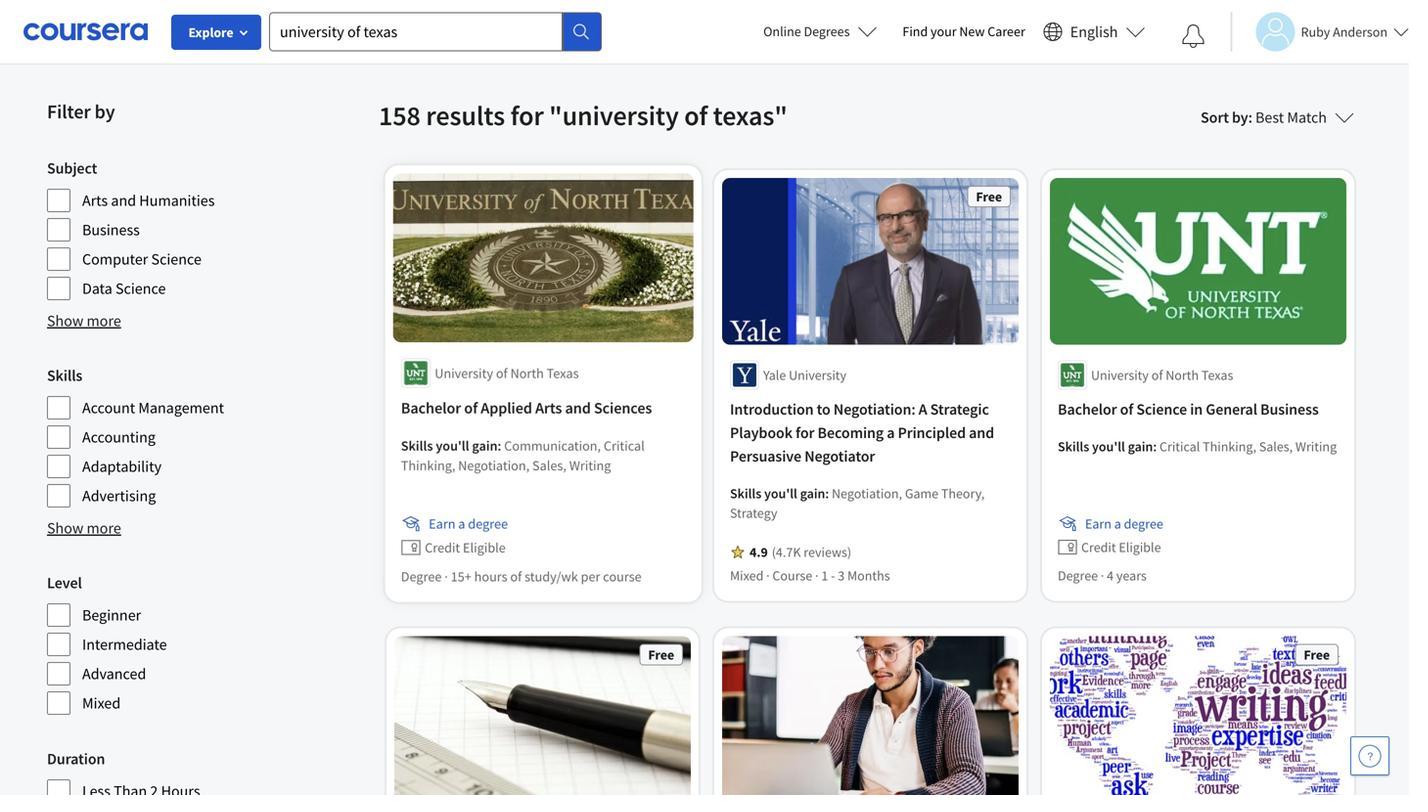 Task type: describe. For each thing, give the bounding box(es) containing it.
show notifications image
[[1182, 24, 1205, 48]]

writing inside communication, critical thinking, negotiation, sales, writing
[[570, 456, 612, 474]]

1
[[821, 567, 828, 585]]

english
[[1070, 22, 1118, 42]]

by for filter
[[95, 99, 115, 124]]

management
[[138, 398, 224, 418]]

course
[[604, 568, 642, 586]]

1 horizontal spatial sales,
[[1259, 438, 1293, 455]]

business inside the subject group
[[82, 220, 140, 240]]

account management
[[82, 398, 224, 418]]

· for mixed · course · 1 - 3 months
[[766, 567, 770, 585]]

sciences
[[594, 398, 653, 417]]

show more button for advertising
[[47, 517, 121, 540]]

level group
[[47, 571, 367, 716]]

advanced
[[82, 664, 146, 684]]

filter by
[[47, 99, 115, 124]]

university for bachelor of applied arts and sciences
[[435, 364, 493, 382]]

mixed · course · 1 - 3 months
[[730, 567, 890, 585]]

of up applied
[[496, 364, 508, 382]]

degree · 15+ hours of study/wk per course
[[401, 568, 642, 586]]

your
[[931, 23, 957, 40]]

degree for applied
[[468, 515, 508, 533]]

earn for science
[[1085, 515, 1112, 533]]

in
[[1190, 400, 1203, 419]]

persuasive
[[730, 447, 801, 466]]

degree for science
[[1124, 515, 1163, 533]]

you'll for bachelor of applied arts and sciences
[[436, 436, 469, 454]]

2 horizontal spatial free
[[1304, 646, 1330, 664]]

introduction to negotiation: a strategic playbook for becoming a principled and persuasive negotiator
[[730, 400, 994, 466]]

general
[[1206, 400, 1257, 419]]

4.9 (4.7k reviews)
[[750, 544, 851, 561]]

1 horizontal spatial university
[[789, 366, 846, 384]]

to
[[817, 400, 831, 419]]

15+
[[451, 568, 471, 586]]

introduction to negotiation: a strategic playbook for becoming a principled and persuasive negotiator link
[[730, 398, 1011, 468]]

results
[[426, 98, 505, 133]]

: down applied
[[498, 436, 501, 454]]

filter
[[47, 99, 91, 124]]

hours
[[474, 568, 508, 586]]

1 horizontal spatial free
[[976, 188, 1002, 205]]

introduction
[[730, 400, 814, 419]]

ruby anderson button
[[1231, 12, 1409, 51]]

skills inside group
[[47, 366, 82, 386]]

find your new career link
[[893, 20, 1035, 44]]

show for data science
[[47, 311, 84, 331]]

a
[[919, 400, 927, 419]]

help center image
[[1358, 745, 1382, 768]]

online degrees button
[[748, 10, 893, 53]]

science for data science
[[115, 279, 166, 298]]

arts inside the subject group
[[82, 191, 108, 210]]

match
[[1287, 108, 1327, 127]]

years
[[1116, 567, 1147, 585]]

data science
[[82, 279, 166, 298]]

computer
[[82, 250, 148, 269]]

intermediate
[[82, 635, 167, 655]]

explore
[[188, 23, 233, 41]]

university for bachelor of science in general business
[[1091, 366, 1149, 384]]

158 results for "university of texas"
[[379, 98, 788, 133]]

anderson
[[1333, 23, 1388, 41]]

course
[[772, 567, 812, 585]]

strategic
[[930, 400, 989, 419]]

thinking, inside communication, critical thinking, negotiation, sales, writing
[[401, 456, 455, 474]]

find
[[903, 23, 928, 40]]

show more for data science
[[47, 311, 121, 331]]

bachelor for bachelor of applied arts and sciences
[[401, 398, 461, 417]]

communication,
[[504, 436, 601, 454]]

duration group
[[47, 748, 367, 796]]

sort by : best match
[[1201, 108, 1327, 127]]

find your new career
[[903, 23, 1025, 40]]

online degrees
[[763, 23, 850, 40]]

more for advertising
[[87, 519, 121, 538]]

credit eligible for applied
[[425, 539, 506, 557]]

north for science
[[1166, 366, 1199, 384]]

degree · 4 years
[[1058, 567, 1147, 585]]

of right hours
[[510, 568, 522, 586]]

north for applied
[[510, 364, 544, 382]]

humanities
[[139, 191, 215, 210]]

158
[[379, 98, 421, 133]]

of up bachelor of science in general business
[[1152, 366, 1163, 384]]

: left best
[[1248, 108, 1252, 127]]

beginner
[[82, 606, 141, 625]]

sales, inside communication, critical thinking, negotiation, sales, writing
[[533, 456, 567, 474]]

show more button for data science
[[47, 309, 121, 333]]

duration
[[47, 750, 105, 769]]

"university
[[549, 98, 679, 133]]

for inside introduction to negotiation: a strategic playbook for becoming a principled and persuasive negotiator
[[796, 423, 815, 443]]

earn a degree for applied
[[429, 515, 508, 533]]

ruby
[[1301, 23, 1330, 41]]

and inside the subject group
[[111, 191, 136, 210]]

subject group
[[47, 157, 367, 301]]

texas for general
[[1202, 366, 1233, 384]]

coursera image
[[23, 16, 148, 47]]

theory,
[[941, 485, 985, 502]]

of left texas"
[[684, 98, 708, 133]]

credit for applied
[[425, 539, 460, 557]]

study/wk
[[525, 568, 578, 586]]

0 vertical spatial for
[[510, 98, 544, 133]]

mixed for mixed · course · 1 - 3 months
[[730, 567, 764, 585]]

you'll for introduction to negotiation: a strategic playbook for becoming a principled and persuasive negotiator
[[764, 485, 797, 502]]

bachelor of science in general business
[[1058, 400, 1319, 419]]

ruby anderson
[[1301, 23, 1388, 41]]

negotiation, inside communication, critical thinking, negotiation, sales, writing
[[458, 456, 530, 474]]

3
[[838, 567, 845, 585]]

online
[[763, 23, 801, 40]]

account
[[82, 398, 135, 418]]

negotiation, game theory, strategy
[[730, 485, 985, 522]]

4
[[1107, 567, 1114, 585]]

and inside introduction to negotiation: a strategic playbook for becoming a principled and persuasive negotiator
[[969, 423, 994, 443]]



Task type: vqa. For each thing, say whether or not it's contained in the screenshot.
Critical inside Communication, Critical Thinking, Negotiation, Sales, Writing
yes



Task type: locate. For each thing, give the bounding box(es) containing it.
credit eligible for science
[[1081, 539, 1161, 556]]

gain for bachelor of applied arts and sciences
[[472, 436, 498, 454]]

skills you'll gain :
[[401, 436, 504, 454], [730, 485, 832, 502]]

texas for and
[[547, 364, 579, 382]]

· left '15+'
[[444, 568, 448, 586]]

credit eligible up years
[[1081, 539, 1161, 556]]

0 horizontal spatial you'll
[[436, 436, 469, 454]]

mixed down 4.9 on the bottom of page
[[730, 567, 764, 585]]

0 horizontal spatial gain
[[472, 436, 498, 454]]

1 horizontal spatial you'll
[[764, 485, 797, 502]]

0 horizontal spatial for
[[510, 98, 544, 133]]

1 horizontal spatial for
[[796, 423, 815, 443]]

a for bachelor of applied arts and sciences
[[458, 515, 465, 533]]

principled
[[898, 423, 966, 443]]

0 horizontal spatial eligible
[[463, 539, 506, 557]]

eligible up hours
[[463, 539, 506, 557]]

0 horizontal spatial negotiation,
[[458, 456, 530, 474]]

0 vertical spatial thinking,
[[1203, 438, 1256, 455]]

bachelor
[[401, 398, 461, 417], [1058, 400, 1117, 419]]

skills group
[[47, 364, 367, 509]]

: down negotiator
[[825, 485, 829, 502]]

show more for advertising
[[47, 519, 121, 538]]

arts and humanities
[[82, 191, 215, 210]]

0 vertical spatial and
[[111, 191, 136, 210]]

applied
[[481, 398, 532, 417]]

bachelor for bachelor of science in general business
[[1058, 400, 1117, 419]]

a up years
[[1114, 515, 1121, 533]]

1 horizontal spatial and
[[565, 398, 591, 417]]

earn a degree
[[429, 515, 508, 533], [1085, 515, 1163, 533]]

1 show from the top
[[47, 311, 84, 331]]

credit eligible up '15+'
[[425, 539, 506, 557]]

months
[[847, 567, 890, 585]]

1 horizontal spatial north
[[1166, 366, 1199, 384]]

more down advertising
[[87, 519, 121, 538]]

degree up hours
[[468, 515, 508, 533]]

bachelor inside "link"
[[401, 398, 461, 417]]

sort
[[1201, 108, 1229, 127]]

show more down data
[[47, 311, 121, 331]]

skills you'll gain : up strategy
[[730, 485, 832, 502]]

1 more from the top
[[87, 311, 121, 331]]

2 show more button from the top
[[47, 517, 121, 540]]

0 horizontal spatial free
[[648, 646, 674, 664]]

0 horizontal spatial texas
[[547, 364, 579, 382]]

0 horizontal spatial critical
[[604, 436, 645, 454]]

science for computer science
[[151, 250, 201, 269]]

1 horizontal spatial credit
[[1081, 539, 1116, 556]]

credit up '15+'
[[425, 539, 460, 557]]

1 horizontal spatial skills you'll gain :
[[730, 485, 832, 502]]

skills you'll gain : down applied
[[401, 436, 504, 454]]

bachelor of applied arts and sciences link
[[401, 396, 687, 419]]

per
[[581, 568, 601, 586]]

0 vertical spatial arts
[[82, 191, 108, 210]]

science down the "computer science"
[[115, 279, 166, 298]]

2 earn a degree from the left
[[1085, 515, 1163, 533]]

texas"
[[713, 98, 788, 133]]

0 horizontal spatial university
[[435, 364, 493, 382]]

university up to
[[789, 366, 846, 384]]

1 earn from the left
[[429, 515, 455, 533]]

mixed
[[730, 567, 764, 585], [82, 694, 121, 713]]

1 vertical spatial thinking,
[[401, 456, 455, 474]]

university up bachelor of science in general business
[[1091, 366, 1149, 384]]

· left '1'
[[815, 567, 819, 585]]

1 horizontal spatial business
[[1260, 400, 1319, 419]]

0 vertical spatial negotiation,
[[458, 456, 530, 474]]

career
[[988, 23, 1025, 40]]

computer science
[[82, 250, 201, 269]]

2 vertical spatial and
[[969, 423, 994, 443]]

show more
[[47, 311, 121, 331], [47, 519, 121, 538]]

1 horizontal spatial bachelor
[[1058, 400, 1117, 419]]

gain down bachelor of science in general business
[[1128, 438, 1153, 455]]

negotiator
[[804, 447, 875, 466]]

: down bachelor of science in general business
[[1153, 438, 1157, 455]]

0 horizontal spatial degree
[[468, 515, 508, 533]]

1 horizontal spatial earn
[[1085, 515, 1112, 533]]

sales, down bachelor of science in general business link
[[1259, 438, 1293, 455]]

1 vertical spatial show more button
[[47, 517, 121, 540]]

skills you'll gain : critical thinking, sales, writing
[[1058, 438, 1337, 455]]

2 earn from the left
[[1085, 515, 1112, 533]]

you'll up strategy
[[764, 485, 797, 502]]

skills
[[47, 366, 82, 386], [401, 436, 433, 454], [1058, 438, 1089, 455], [730, 485, 762, 502]]

1 vertical spatial mixed
[[82, 694, 121, 713]]

more down data
[[87, 311, 121, 331]]

0 horizontal spatial by
[[95, 99, 115, 124]]

business
[[82, 220, 140, 240], [1260, 400, 1319, 419]]

1 horizontal spatial arts
[[535, 398, 562, 417]]

degree for bachelor of applied arts and sciences
[[401, 568, 442, 586]]

more
[[87, 311, 121, 331], [87, 519, 121, 538]]

level
[[47, 573, 82, 593]]

degree
[[1058, 567, 1098, 585], [401, 568, 442, 586]]

credit eligible
[[1081, 539, 1161, 556], [425, 539, 506, 557]]

of inside "link"
[[464, 398, 478, 417]]

sales,
[[1259, 438, 1293, 455], [533, 456, 567, 474]]

show more button down advertising
[[47, 517, 121, 540]]

north
[[510, 364, 544, 382], [1166, 366, 1199, 384]]

-
[[831, 567, 835, 585]]

negotiation, down negotiator
[[832, 485, 902, 502]]

mixed for mixed
[[82, 694, 121, 713]]

1 show more button from the top
[[47, 309, 121, 333]]

0 horizontal spatial skills you'll gain :
[[401, 436, 504, 454]]

show more down advertising
[[47, 519, 121, 538]]

1 horizontal spatial degree
[[1058, 567, 1098, 585]]

mixed inside level group
[[82, 694, 121, 713]]

· for degree · 15+ hours of study/wk per course
[[444, 568, 448, 586]]

1 vertical spatial arts
[[535, 398, 562, 417]]

playbook
[[730, 423, 793, 443]]

0 horizontal spatial north
[[510, 364, 544, 382]]

university of north texas up applied
[[435, 364, 579, 382]]

credit up the degree · 4 years
[[1081, 539, 1116, 556]]

becoming
[[818, 423, 884, 443]]

negotiation,
[[458, 456, 530, 474], [832, 485, 902, 502]]

a down the negotiation:
[[887, 423, 895, 443]]

texas up general
[[1202, 366, 1233, 384]]

1 horizontal spatial degree
[[1124, 515, 1163, 533]]

texas up bachelor of applied arts and sciences "link"
[[547, 364, 579, 382]]

1 vertical spatial science
[[115, 279, 166, 298]]

yale
[[763, 366, 786, 384]]

1 vertical spatial writing
[[570, 456, 612, 474]]

0 vertical spatial sales,
[[1259, 438, 1293, 455]]

1 earn a degree from the left
[[429, 515, 508, 533]]

1 credit eligible from the left
[[1081, 539, 1161, 556]]

for right results
[[510, 98, 544, 133]]

science
[[151, 250, 201, 269], [115, 279, 166, 298], [1136, 400, 1187, 419]]

negotiation, inside negotiation, game theory, strategy
[[832, 485, 902, 502]]

1 horizontal spatial critical
[[1160, 438, 1200, 455]]

you'll down "bachelor of applied arts and sciences"
[[436, 436, 469, 454]]

1 vertical spatial more
[[87, 519, 121, 538]]

1 vertical spatial and
[[565, 398, 591, 417]]

by right sort at the top right of the page
[[1232, 108, 1248, 127]]

best
[[1256, 108, 1284, 127]]

degree for bachelor of science in general business
[[1058, 567, 1098, 585]]

1 vertical spatial sales,
[[533, 456, 567, 474]]

critical inside communication, critical thinking, negotiation, sales, writing
[[604, 436, 645, 454]]

arts up communication, at bottom left
[[535, 398, 562, 417]]

science down "humanities"
[[151, 250, 201, 269]]

1 degree from the left
[[468, 515, 508, 533]]

1 horizontal spatial negotiation,
[[832, 485, 902, 502]]

0 vertical spatial writing
[[1296, 438, 1337, 455]]

and left sciences
[[565, 398, 591, 417]]

writing
[[1296, 438, 1337, 455], [570, 456, 612, 474]]

eligible for applied
[[463, 539, 506, 557]]

gain down applied
[[472, 436, 498, 454]]

0 horizontal spatial credit
[[425, 539, 460, 557]]

and down strategic
[[969, 423, 994, 443]]

critical down sciences
[[604, 436, 645, 454]]

1 horizontal spatial mixed
[[730, 567, 764, 585]]

more for data science
[[87, 311, 121, 331]]

gain down negotiator
[[800, 485, 825, 502]]

0 vertical spatial science
[[151, 250, 201, 269]]

yale university
[[763, 366, 846, 384]]

mixed down advanced
[[82, 694, 121, 713]]

gain
[[472, 436, 498, 454], [1128, 438, 1153, 455], [800, 485, 825, 502]]

2 show from the top
[[47, 519, 84, 538]]

1 vertical spatial skills you'll gain :
[[730, 485, 832, 502]]

0 vertical spatial business
[[82, 220, 140, 240]]

arts inside "link"
[[535, 398, 562, 417]]

arts down the subject
[[82, 191, 108, 210]]

1 show more from the top
[[47, 311, 121, 331]]

1 credit from the left
[[1081, 539, 1116, 556]]

you'll down bachelor of science in general business
[[1092, 438, 1125, 455]]

4.9
[[750, 544, 768, 561]]

2 horizontal spatial gain
[[1128, 438, 1153, 455]]

2 degree from the left
[[1124, 515, 1163, 533]]

2 more from the top
[[87, 519, 121, 538]]

2 horizontal spatial university
[[1091, 366, 1149, 384]]

1 eligible from the left
[[1119, 539, 1161, 556]]

·
[[766, 567, 770, 585], [815, 567, 819, 585], [1101, 567, 1104, 585], [444, 568, 448, 586]]

0 vertical spatial skills you'll gain :
[[401, 436, 504, 454]]

0 horizontal spatial sales,
[[533, 456, 567, 474]]

1 horizontal spatial earn a degree
[[1085, 515, 1163, 533]]

2 vertical spatial science
[[1136, 400, 1187, 419]]

arts
[[82, 191, 108, 210], [535, 398, 562, 417]]

strategy
[[730, 504, 777, 522]]

university up applied
[[435, 364, 493, 382]]

2 horizontal spatial a
[[1114, 515, 1121, 533]]

advertising
[[82, 486, 156, 506]]

0 horizontal spatial business
[[82, 220, 140, 240]]

1 horizontal spatial eligible
[[1119, 539, 1161, 556]]

1 vertical spatial business
[[1260, 400, 1319, 419]]

sales, down communication, at bottom left
[[533, 456, 567, 474]]

game
[[905, 485, 939, 502]]

of left in
[[1120, 400, 1133, 419]]

show more button
[[47, 309, 121, 333], [47, 517, 121, 540]]

show down data
[[47, 311, 84, 331]]

new
[[959, 23, 985, 40]]

2 credit from the left
[[425, 539, 460, 557]]

north up bachelor of science in general business
[[1166, 366, 1199, 384]]

0 vertical spatial show more button
[[47, 309, 121, 333]]

of left applied
[[464, 398, 478, 417]]

texas
[[547, 364, 579, 382], [1202, 366, 1233, 384]]

0 horizontal spatial writing
[[570, 456, 612, 474]]

1 vertical spatial show more
[[47, 519, 121, 538]]

2 horizontal spatial and
[[969, 423, 994, 443]]

0 horizontal spatial university of north texas
[[435, 364, 579, 382]]

accounting
[[82, 428, 156, 447]]

1 horizontal spatial a
[[887, 423, 895, 443]]

university of north texas for science
[[1091, 366, 1233, 384]]

1 vertical spatial show
[[47, 519, 84, 538]]

1 horizontal spatial thinking,
[[1203, 438, 1256, 455]]

0 horizontal spatial arts
[[82, 191, 108, 210]]

0 horizontal spatial earn
[[429, 515, 455, 533]]

1 horizontal spatial by
[[1232, 108, 1248, 127]]

eligible up years
[[1119, 539, 1161, 556]]

0 vertical spatial more
[[87, 311, 121, 331]]

degree up years
[[1124, 515, 1163, 533]]

What do you want to learn? text field
[[269, 12, 563, 51]]

1 horizontal spatial gain
[[800, 485, 825, 502]]

communication, critical thinking, negotiation, sales, writing
[[401, 436, 645, 474]]

2 eligible from the left
[[463, 539, 506, 557]]

earn
[[429, 515, 455, 533], [1085, 515, 1112, 533]]

bachelor of science in general business link
[[1058, 398, 1339, 421]]

1 vertical spatial negotiation,
[[832, 485, 902, 502]]

1 horizontal spatial credit eligible
[[1081, 539, 1161, 556]]

show for advertising
[[47, 519, 84, 538]]

0 horizontal spatial thinking,
[[401, 456, 455, 474]]

0 vertical spatial show
[[47, 311, 84, 331]]

0 horizontal spatial credit eligible
[[425, 539, 506, 557]]

2 horizontal spatial you'll
[[1092, 438, 1125, 455]]

university of north texas for applied
[[435, 364, 579, 382]]

(4.7k
[[772, 544, 801, 561]]

earn a degree for science
[[1085, 515, 1163, 533]]

free
[[976, 188, 1002, 205], [648, 646, 674, 664], [1304, 646, 1330, 664]]

0 horizontal spatial earn a degree
[[429, 515, 508, 533]]

2 credit eligible from the left
[[425, 539, 506, 557]]

by for sort
[[1232, 108, 1248, 127]]

credit
[[1081, 539, 1116, 556], [425, 539, 460, 557]]

bachelor of applied arts and sciences
[[401, 398, 653, 417]]

· left 4
[[1101, 567, 1104, 585]]

a
[[887, 423, 895, 443], [458, 515, 465, 533], [1114, 515, 1121, 533]]

0 horizontal spatial bachelor
[[401, 398, 461, 417]]

eligible
[[1119, 539, 1161, 556], [463, 539, 506, 557]]

earn for applied
[[429, 515, 455, 533]]

show up level in the left of the page
[[47, 519, 84, 538]]

degrees
[[804, 23, 850, 40]]

earn up the degree · 4 years
[[1085, 515, 1112, 533]]

adaptability
[[82, 457, 162, 477]]

0 vertical spatial show more
[[47, 311, 121, 331]]

0 horizontal spatial mixed
[[82, 694, 121, 713]]

negotiation, down applied
[[458, 456, 530, 474]]

negotiation:
[[834, 400, 916, 419]]

1 vertical spatial for
[[796, 423, 815, 443]]

reviews)
[[804, 544, 851, 561]]

None search field
[[269, 12, 602, 51]]

for down introduction
[[796, 423, 815, 443]]

earn up '15+'
[[429, 515, 455, 533]]

credit for science
[[1081, 539, 1116, 556]]

business right general
[[1260, 400, 1319, 419]]

and left "humanities"
[[111, 191, 136, 210]]

of
[[684, 98, 708, 133], [496, 364, 508, 382], [1152, 366, 1163, 384], [464, 398, 478, 417], [1120, 400, 1133, 419], [510, 568, 522, 586]]

2 show more from the top
[[47, 519, 121, 538]]

university of north texas up bachelor of science in general business
[[1091, 366, 1233, 384]]

gain for introduction to negotiation: a strategic playbook for becoming a principled and persuasive negotiator
[[800, 485, 825, 502]]

a up '15+'
[[458, 515, 465, 533]]

1 horizontal spatial university of north texas
[[1091, 366, 1233, 384]]

0 vertical spatial mixed
[[730, 567, 764, 585]]

by right filter at the left
[[95, 99, 115, 124]]

earn a degree up years
[[1085, 515, 1163, 533]]

a inside introduction to negotiation: a strategic playbook for becoming a principled and persuasive negotiator
[[887, 423, 895, 443]]

english button
[[1035, 0, 1153, 64]]

data
[[82, 279, 112, 298]]

earn a degree up '15+'
[[429, 515, 508, 533]]

skills you'll gain : for bachelor of applied arts and sciences
[[401, 436, 504, 454]]

science left in
[[1136, 400, 1187, 419]]

critical down bachelor of science in general business
[[1160, 438, 1200, 455]]

subject
[[47, 159, 97, 178]]

business up computer at top
[[82, 220, 140, 240]]

1 horizontal spatial writing
[[1296, 438, 1337, 455]]

you'll
[[436, 436, 469, 454], [1092, 438, 1125, 455], [764, 485, 797, 502]]

critical
[[604, 436, 645, 454], [1160, 438, 1200, 455]]

skills you'll gain : for introduction to negotiation: a strategic playbook for becoming a principled and persuasive negotiator
[[730, 485, 832, 502]]

eligible for science
[[1119, 539, 1161, 556]]

0 horizontal spatial a
[[458, 515, 465, 533]]

· left course
[[766, 567, 770, 585]]

north up "bachelor of applied arts and sciences"
[[510, 364, 544, 382]]

a for bachelor of science in general business
[[1114, 515, 1121, 533]]

0 horizontal spatial and
[[111, 191, 136, 210]]

degree left '15+'
[[401, 568, 442, 586]]

degree left 4
[[1058, 567, 1098, 585]]

explore button
[[171, 15, 261, 50]]

· for degree · 4 years
[[1101, 567, 1104, 585]]

1 horizontal spatial texas
[[1202, 366, 1233, 384]]

show more button down data
[[47, 309, 121, 333]]

0 horizontal spatial degree
[[401, 568, 442, 586]]



